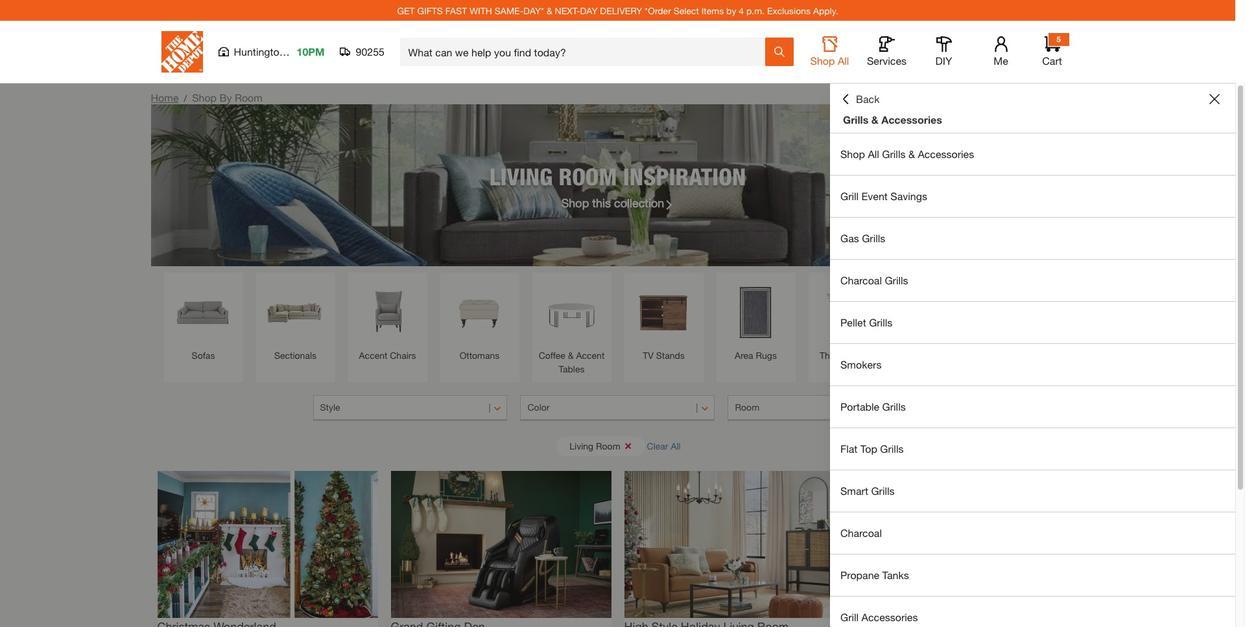 Task type: vqa. For each thing, say whether or not it's contained in the screenshot.
1st "Charcoal" from the bottom of the page
yes



Task type: locate. For each thing, give the bounding box(es) containing it.
throw pillows image
[[815, 280, 881, 346]]

living room inspiration
[[490, 162, 746, 190]]

room down area on the bottom right of page
[[735, 402, 760, 413]]

& down back
[[872, 114, 879, 126]]

shop for shop this collection
[[561, 196, 589, 210]]

charcoal link
[[830, 513, 1236, 555]]

area rugs
[[735, 350, 777, 361]]

0 vertical spatial accessories
[[882, 114, 942, 126]]

charcoal down "gas grills"
[[841, 274, 882, 287]]

*order
[[645, 5, 671, 16]]

rugs
[[756, 350, 777, 361]]

0 horizontal spatial accent
[[359, 350, 387, 361]]

1 horizontal spatial accent
[[576, 350, 605, 361]]

all right clear
[[671, 441, 681, 452]]

accent up the tables
[[576, 350, 605, 361]]

me
[[994, 54, 1008, 67]]

grill for grill event savings
[[841, 190, 859, 202]]

smokers
[[841, 359, 882, 371]]

all inside shop all grills & accessories link
[[868, 148, 879, 160]]

5
[[1057, 34, 1061, 44]]

shop up event
[[841, 148, 865, 160]]

0 vertical spatial living
[[490, 162, 553, 190]]

with
[[470, 5, 492, 16]]

0 horizontal spatial all
[[671, 441, 681, 452]]

grill left event
[[841, 190, 859, 202]]

pellet
[[841, 317, 866, 329]]

2 horizontal spatial all
[[868, 148, 879, 160]]

living inside living room button
[[570, 441, 594, 452]]

living
[[490, 162, 553, 190], [570, 441, 594, 452]]

1 vertical spatial living
[[570, 441, 594, 452]]

stands
[[656, 350, 685, 361]]

accessories down tanks
[[862, 612, 918, 624]]

the home depot logo image
[[161, 31, 203, 73]]

shop this collection link
[[561, 194, 674, 212]]

shop down apply.
[[810, 54, 835, 67]]

style button
[[313, 396, 508, 422]]

1 vertical spatial charcoal
[[841, 527, 882, 540]]

& up the tables
[[568, 350, 574, 361]]

0 horizontal spatial living
[[490, 162, 553, 190]]

back button
[[841, 93, 880, 106]]

style
[[320, 402, 340, 413]]

sectionals
[[274, 350, 317, 361]]

tv stands
[[643, 350, 685, 361]]

2 accent from the left
[[576, 350, 605, 361]]

top
[[861, 443, 877, 455]]

room button
[[728, 396, 923, 422]]

drawer close image
[[1210, 94, 1220, 104]]

clear all button
[[647, 435, 681, 459]]

throw
[[820, 350, 845, 361]]

gas grills link
[[830, 218, 1236, 259]]

me button
[[980, 36, 1022, 67]]

2 vertical spatial accessories
[[862, 612, 918, 624]]

by
[[220, 91, 232, 104]]

accessories up shop all grills & accessories
[[882, 114, 942, 126]]

room down color button
[[596, 441, 620, 452]]

home / shop by room
[[151, 91, 263, 104]]

charcoal up propane
[[841, 527, 882, 540]]

portable
[[841, 401, 880, 413]]

accent chairs image
[[354, 280, 421, 346]]

1 horizontal spatial living
[[570, 441, 594, 452]]

grill event savings link
[[830, 176, 1236, 217]]

grills down back button
[[843, 114, 869, 126]]

back
[[856, 93, 880, 105]]

2 vertical spatial all
[[671, 441, 681, 452]]

diy
[[936, 54, 952, 67]]

same-
[[495, 5, 524, 16]]

stretchy image image
[[157, 472, 378, 619], [391, 472, 611, 619], [624, 472, 845, 619], [858, 472, 1078, 619]]

all
[[838, 54, 849, 67], [868, 148, 879, 160], [671, 441, 681, 452]]

grill accessories link
[[830, 597, 1236, 628]]

all for clear all
[[671, 441, 681, 452]]

smart grills link
[[830, 471, 1236, 512]]

grill
[[841, 190, 859, 202], [841, 612, 859, 624]]

living room button
[[557, 437, 645, 456]]

propane tanks
[[841, 569, 909, 582]]

all up back button
[[838, 54, 849, 67]]

shop all
[[810, 54, 849, 67]]

gifts
[[417, 5, 443, 16]]

charcoal for charcoal grills
[[841, 274, 882, 287]]

all for shop all
[[838, 54, 849, 67]]

savings
[[891, 190, 927, 202]]

menu
[[830, 134, 1236, 628]]

2 stretchy image image from the left
[[391, 472, 611, 619]]

tables
[[559, 364, 585, 375]]

all inside shop all button
[[838, 54, 849, 67]]

fast
[[445, 5, 467, 16]]

1 grill from the top
[[841, 190, 859, 202]]

smart grills
[[841, 485, 895, 497]]

1 vertical spatial grill
[[841, 612, 859, 624]]

shop all button
[[809, 36, 851, 67]]

/
[[184, 93, 187, 104]]

shop
[[810, 54, 835, 67], [192, 91, 217, 104], [841, 148, 865, 160], [561, 196, 589, 210]]

propane
[[841, 569, 880, 582]]

90255 button
[[340, 45, 385, 58]]

day
[[580, 5, 598, 16]]

color
[[528, 402, 550, 413]]

0 vertical spatial all
[[838, 54, 849, 67]]

room
[[235, 91, 263, 104], [559, 162, 617, 190], [735, 402, 760, 413], [596, 441, 620, 452]]

grills right gas
[[862, 232, 886, 245]]

& inside menu
[[909, 148, 915, 160]]

grill down propane
[[841, 612, 859, 624]]

& down grills & accessories
[[909, 148, 915, 160]]

propane tanks link
[[830, 555, 1236, 597]]

grills right pellet on the right of page
[[869, 317, 893, 329]]

all inside the clear all button
[[671, 441, 681, 452]]

1 charcoal from the top
[[841, 274, 882, 287]]

2 grill from the top
[[841, 612, 859, 624]]

grill event savings
[[841, 190, 927, 202]]

color button
[[520, 396, 715, 422]]

shop right /
[[192, 91, 217, 104]]

gas grills
[[841, 232, 886, 245]]

area rugs link
[[723, 280, 789, 363]]

accessories up savings
[[918, 148, 974, 160]]

cart
[[1042, 54, 1062, 67]]

living for living room
[[570, 441, 594, 452]]

tv stands link
[[631, 280, 697, 363]]

throw blankets image
[[907, 280, 973, 346]]

1 vertical spatial all
[[868, 148, 879, 160]]

accent inside the coffee & accent tables
[[576, 350, 605, 361]]

get gifts fast with same-day* & next-day delivery *order select items by 4 p.m. exclusions apply.
[[397, 5, 838, 16]]

smart
[[841, 485, 868, 497]]

select
[[674, 5, 699, 16]]

all down grills & accessories
[[868, 148, 879, 160]]

0 vertical spatial charcoal
[[841, 274, 882, 287]]

90255
[[356, 45, 385, 58]]

1 horizontal spatial all
[[838, 54, 849, 67]]

room up this
[[559, 162, 617, 190]]

huntington park
[[234, 45, 309, 58]]

2 charcoal from the top
[[841, 527, 882, 540]]

accent
[[359, 350, 387, 361], [576, 350, 605, 361]]

inspiration
[[623, 162, 746, 190]]

0 vertical spatial grill
[[841, 190, 859, 202]]

smokers link
[[830, 344, 1236, 386]]

shop inside button
[[810, 54, 835, 67]]

area rugs image
[[723, 280, 789, 346]]

accent left chairs at the bottom of page
[[359, 350, 387, 361]]

room right by at the top of the page
[[235, 91, 263, 104]]

shop left this
[[561, 196, 589, 210]]



Task type: describe. For each thing, give the bounding box(es) containing it.
throw pillows
[[820, 350, 876, 361]]

ottomans image
[[447, 280, 513, 346]]

clear all
[[647, 441, 681, 452]]

sofas image
[[170, 280, 236, 346]]

1 stretchy image image from the left
[[157, 472, 378, 619]]

delivery
[[600, 5, 642, 16]]

p.m.
[[747, 5, 765, 16]]

by
[[726, 5, 736, 16]]

ottomans link
[[447, 280, 513, 363]]

room inside button
[[735, 402, 760, 413]]

grills right "top"
[[880, 443, 904, 455]]

sofas link
[[170, 280, 236, 363]]

living for living room inspiration
[[490, 162, 553, 190]]

home
[[151, 91, 179, 104]]

sectionals image
[[262, 280, 329, 346]]

tv stands image
[[631, 280, 697, 346]]

4
[[739, 5, 744, 16]]

flat top grills
[[841, 443, 904, 455]]

grills right smart
[[871, 485, 895, 497]]

pellet grills
[[841, 317, 893, 329]]

& right day*
[[547, 5, 552, 16]]

diy button
[[923, 36, 965, 67]]

curtains & drapes image
[[999, 280, 1065, 346]]

flat
[[841, 443, 858, 455]]

shop for shop all
[[810, 54, 835, 67]]

park
[[288, 45, 309, 58]]

throw pillows link
[[815, 280, 881, 363]]

accent chairs
[[359, 350, 416, 361]]

grill accessories
[[841, 612, 918, 624]]

& inside the coffee & accent tables
[[568, 350, 574, 361]]

home link
[[151, 91, 179, 104]]

day*
[[523, 5, 544, 16]]

exclusions
[[767, 5, 811, 16]]

event
[[862, 190, 888, 202]]

huntington
[[234, 45, 285, 58]]

coffee
[[539, 350, 566, 361]]

pellet grills link
[[830, 302, 1236, 344]]

cart 5
[[1042, 34, 1062, 67]]

grills & accessories
[[843, 114, 942, 126]]

grill for grill accessories
[[841, 612, 859, 624]]

charcoal grills
[[841, 274, 908, 287]]

items
[[702, 5, 724, 16]]

sectionals link
[[262, 280, 329, 363]]

clear
[[647, 441, 668, 452]]

1 vertical spatial accessories
[[918, 148, 974, 160]]

shop for shop all grills & accessories
[[841, 148, 865, 160]]

gas
[[841, 232, 859, 245]]

get
[[397, 5, 415, 16]]

portable grills
[[841, 401, 906, 413]]

services
[[867, 54, 907, 67]]

grills right portable
[[882, 401, 906, 413]]

grills down grills & accessories
[[882, 148, 906, 160]]

area
[[735, 350, 753, 361]]

1 accent from the left
[[359, 350, 387, 361]]

tv
[[643, 350, 654, 361]]

sofas
[[192, 350, 215, 361]]

shop all grills & accessories
[[841, 148, 974, 160]]

all for shop all grills & accessories
[[868, 148, 879, 160]]

charcoal for charcoal
[[841, 527, 882, 540]]

What can we help you find today? search field
[[408, 38, 764, 66]]

4 stretchy image image from the left
[[858, 472, 1078, 619]]

10pm
[[297, 45, 325, 58]]

coffee & accent tables
[[539, 350, 605, 375]]

services button
[[866, 36, 908, 67]]

living room
[[570, 441, 620, 452]]

3 stretchy image image from the left
[[624, 472, 845, 619]]

coffee & accent tables link
[[539, 280, 605, 376]]

apply.
[[813, 5, 838, 16]]

ottomans
[[460, 350, 500, 361]]

feedback link image
[[1228, 219, 1245, 289]]

portable grills link
[[830, 387, 1236, 428]]

grills up pellet grills
[[885, 274, 908, 287]]

shop all grills & accessories link
[[830, 134, 1236, 175]]

next-
[[555, 5, 580, 16]]

chairs
[[390, 350, 416, 361]]

tanks
[[882, 569, 909, 582]]

room inside button
[[596, 441, 620, 452]]

collection
[[614, 196, 664, 210]]

grills inside "link"
[[869, 317, 893, 329]]

this
[[592, 196, 611, 210]]

pillows
[[848, 350, 876, 361]]

menu containing shop all grills & accessories
[[830, 134, 1236, 628]]

coffee & accent tables image
[[539, 280, 605, 346]]

charcoal grills link
[[830, 260, 1236, 302]]



